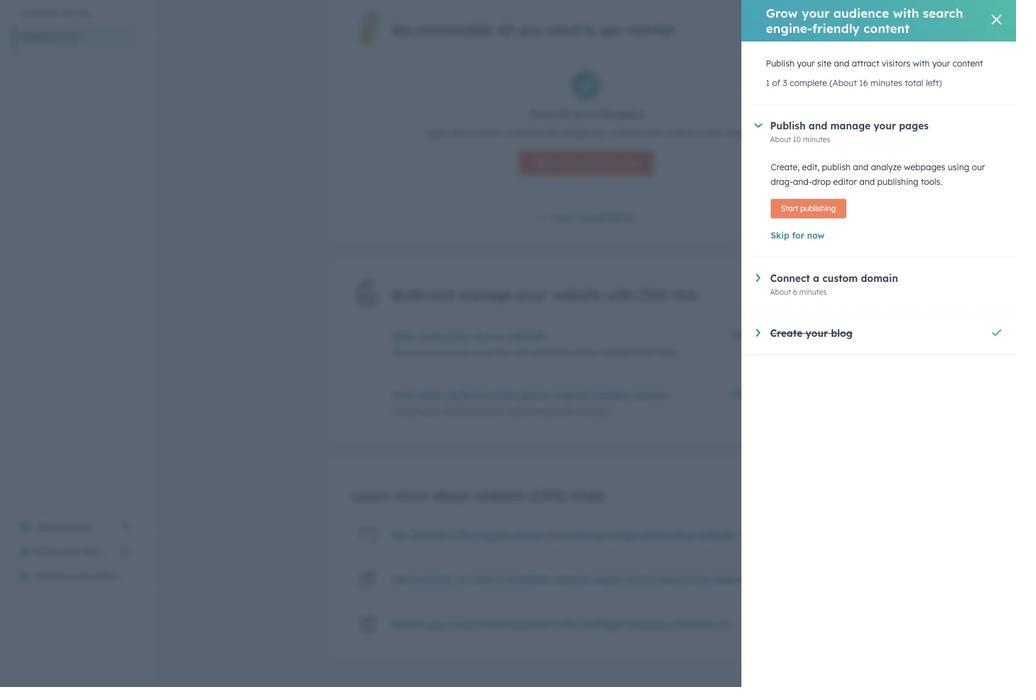 Task type: locate. For each thing, give the bounding box(es) containing it.
1 vertical spatial site
[[495, 347, 510, 358]]

1 horizontal spatial visitors
[[882, 58, 911, 69]]

publishing down drop
[[801, 204, 836, 213]]

audience inside grow your audience with search engine-friendly content publish your site and attract visitors with your content
[[446, 389, 490, 402]]

manage up ownership
[[459, 287, 513, 304]]

great job! continue to build and manage your website with website (cms) tools.
[[426, 128, 747, 139]]

start down invite
[[34, 571, 54, 582]]

search inside grow your audience with search engine-friendly content
[[923, 5, 964, 21]]

1 vertical spatial engine-
[[553, 389, 590, 402]]

1 horizontal spatial of
[[772, 78, 781, 89]]

view your plan
[[34, 522, 94, 533]]

0 vertical spatial friendly
[[813, 21, 860, 36]]

1 vertical spatial visitors
[[508, 406, 536, 417]]

0 horizontal spatial publishing
[[801, 204, 836, 213]]

using
[[948, 162, 970, 173]]

0 vertical spatial website
[[20, 31, 52, 42]]

of right the 1
[[772, 78, 781, 89]]

1 horizontal spatial the
[[600, 109, 614, 120]]

in left this
[[625, 574, 634, 586]]

(cms)
[[54, 31, 78, 42], [699, 128, 723, 139], [592, 157, 617, 168], [529, 487, 568, 504]]

service
[[61, 8, 91, 19]]

you're all set on the basics
[[529, 109, 643, 120]]

0 vertical spatial start
[[781, 204, 799, 213]]

1 horizontal spatial in
[[625, 574, 634, 586]]

0 vertical spatial attract
[[852, 58, 880, 69]]

ownership
[[418, 330, 468, 342]]

search left close image
[[923, 5, 964, 21]]

website
[[613, 128, 644, 139], [666, 128, 697, 139], [551, 287, 602, 304], [509, 330, 546, 342], [475, 487, 525, 504], [699, 529, 736, 541], [552, 574, 590, 586]]

1 of 3 complete (about 16 minutes total left)
[[766, 78, 942, 89]]

audience up 'publish your site and attract visitors with your content'
[[834, 5, 890, 21]]

0 horizontal spatial of
[[471, 330, 481, 342]]

get down more
[[392, 529, 409, 541]]

search for grow your audience with search engine-friendly content
[[923, 5, 964, 21]]

on for basics
[[587, 109, 598, 120]]

0 horizontal spatial manage
[[459, 287, 513, 304]]

0 horizontal spatial demo
[[95, 571, 118, 582]]

0 horizontal spatial site
[[443, 406, 457, 417]]

build down take
[[392, 347, 412, 358]]

audience inside grow your audience with search engine-friendly content
[[834, 5, 890, 21]]

customer service button
[[12, 2, 137, 25]]

0 vertical spatial on
[[587, 109, 598, 120]]

of
[[772, 78, 781, 89], [471, 330, 481, 342]]

grow inside grow your audience with search engine-friendly content publish your site and attract visitors with your content
[[392, 389, 417, 402]]

a right find
[[503, 618, 509, 630]]

manage down set
[[557, 128, 590, 139]]

manage for pages
[[831, 120, 871, 132]]

friendly inside grow your audience with search engine-friendly content
[[813, 21, 860, 36]]

2 vertical spatial publish
[[392, 406, 420, 417]]

basics
[[617, 109, 643, 120]]

a
[[813, 272, 820, 284], [474, 529, 480, 541], [605, 529, 612, 541], [412, 574, 418, 586], [503, 618, 509, 630]]

content inside take ownership of your website build and customize your site with powerful content management tools
[[569, 347, 599, 358]]

link opens in a new window image
[[121, 520, 129, 535], [121, 523, 129, 532], [724, 619, 733, 634]]

1 vertical spatial audience
[[446, 389, 490, 402]]

engine- inside grow your audience with search engine-friendly content publish your site and attract visitors with your content
[[553, 389, 590, 402]]

set
[[572, 109, 584, 120]]

audience
[[834, 5, 890, 21], [446, 389, 490, 402]]

to left build
[[506, 128, 515, 139]]

1 vertical spatial about
[[770, 288, 791, 297]]

visitors
[[882, 58, 911, 69], [508, 406, 536, 417]]

grow inside grow your audience with search engine-friendly content
[[766, 5, 798, 21]]

minutes right 6
[[800, 288, 827, 297]]

1 horizontal spatial site
[[495, 347, 510, 358]]

0 horizontal spatial engine-
[[553, 389, 590, 402]]

0 horizontal spatial start
[[34, 571, 54, 582]]

high-
[[615, 529, 641, 541]]

start down drag-
[[781, 204, 799, 213]]

grow your audience with search engine-friendly content button
[[392, 389, 723, 402]]

you
[[518, 21, 543, 39]]

2 horizontal spatial site
[[818, 58, 832, 69]]

0 horizontal spatial audience
[[446, 389, 490, 402]]

0 vertical spatial tools
[[619, 157, 639, 168]]

1 horizontal spatial demo
[[714, 574, 741, 586]]

grow your audience with search engine-friendly content publish your site and attract visitors with your content
[[392, 389, 668, 417]]

engine- up 3
[[766, 21, 813, 36]]

1 vertical spatial [object object] complete progress bar
[[730, 393, 754, 397]]

publishing inside create, edit, publish and analyze webpages using our drag-and-drop editor and publishing tools.
[[878, 176, 919, 187]]

and-
[[793, 176, 812, 187]]

1 vertical spatial start
[[34, 571, 54, 582]]

creating
[[562, 529, 602, 541]]

1 vertical spatial friendly
[[590, 389, 628, 402]]

1 vertical spatial publishing
[[801, 204, 836, 213]]

2 vertical spatial tools
[[572, 487, 604, 504]]

content inside grow your audience with search engine-friendly content
[[864, 21, 910, 36]]

a left hands-
[[412, 574, 418, 586]]

in right partner at the bottom
[[552, 618, 561, 630]]

about inside "connect a custom domain about 6 minutes"
[[770, 288, 791, 297]]

0 horizontal spatial pages
[[593, 574, 622, 586]]

10
[[793, 135, 801, 144]]

build inside take ownership of your website build and customize your site with powerful content management tools
[[392, 347, 412, 358]]

visitors down grow your audience with search engine-friendly content 'button'
[[508, 406, 536, 417]]

33%
[[807, 331, 821, 340]]

1 horizontal spatial on
[[546, 529, 559, 541]]

caret image left connect
[[756, 274, 761, 282]]

attract
[[852, 58, 880, 69], [478, 406, 505, 417]]

[object object] complete progress bar
[[730, 334, 754, 337], [730, 393, 754, 397]]

search inside grow your audience with search engine-friendly content publish your site and attract visitors with your content
[[517, 389, 550, 402]]

site
[[818, 58, 832, 69], [495, 347, 510, 358], [443, 406, 457, 417]]

0 horizontal spatial started
[[412, 529, 447, 541]]

0 vertical spatial search
[[923, 5, 964, 21]]

site left powerful
[[495, 347, 510, 358]]

[object object] complete progress bar down about 20 minutes left
[[730, 393, 754, 397]]

0 vertical spatial grow
[[766, 5, 798, 21]]

2 horizontal spatial on
[[587, 109, 598, 120]]

grow
[[766, 5, 798, 21], [392, 389, 417, 402]]

engine- down powerful
[[553, 389, 590, 402]]

0 horizontal spatial grow
[[392, 389, 417, 402]]

pages inside publish and manage your pages about 10 minutes
[[899, 120, 929, 132]]

to left get
[[583, 21, 597, 39]]

1 horizontal spatial friendly
[[813, 21, 860, 36]]

1 horizontal spatial tools.
[[921, 176, 943, 187]]

[object object] complete progress bar left create
[[730, 334, 754, 337]]

start for start overview demo
[[34, 571, 54, 582]]

caret image
[[756, 274, 761, 282], [756, 329, 761, 337]]

2 horizontal spatial tools
[[658, 347, 678, 358]]

publish for your
[[766, 58, 795, 69]]

0 vertical spatial pages
[[899, 120, 929, 132]]

a left custom
[[813, 272, 820, 284]]

cms
[[638, 287, 667, 304]]

0 vertical spatial to
[[583, 21, 597, 39]]

a left the quick
[[474, 529, 480, 541]]

the left basics
[[600, 109, 614, 120]]

get a hands-on intro to building website pages in this interactive demo
[[392, 574, 741, 586]]

1 vertical spatial build
[[392, 347, 412, 358]]

about left 6
[[770, 288, 791, 297]]

build up take
[[392, 287, 425, 304]]

6
[[793, 288, 798, 297]]

editor
[[834, 176, 857, 187]]

0 horizontal spatial friendly
[[590, 389, 628, 402]]

friendly down management at the right of page
[[590, 389, 628, 402]]

need some help? find a partner in the hubspot solutions directory link
[[392, 618, 735, 634]]

0 vertical spatial about
[[770, 135, 791, 144]]

2 get from the top
[[392, 574, 409, 586]]

2 vertical spatial to
[[496, 574, 506, 586]]

start publishing
[[781, 204, 836, 213]]

get
[[392, 529, 409, 541], [392, 574, 409, 586]]

1 horizontal spatial started
[[627, 21, 674, 39]]

0 horizontal spatial website
[[20, 31, 52, 42]]

0 horizontal spatial on
[[455, 574, 467, 586]]

0 vertical spatial started
[[627, 21, 674, 39]]

0 vertical spatial engine-
[[766, 21, 813, 36]]

site down customize
[[443, 406, 457, 417]]

the left "hubspot"
[[564, 618, 580, 630]]

publishing down analyze
[[878, 176, 919, 187]]

on left intro
[[455, 574, 467, 586]]

get left hands-
[[392, 574, 409, 586]]

site inside grow your audience with search engine-friendly content 'dialog'
[[818, 58, 832, 69]]

1 vertical spatial started
[[412, 529, 447, 541]]

continue
[[468, 128, 504, 139]]

invite
[[34, 546, 58, 557]]

1 [object object] complete progress bar from the top
[[730, 334, 754, 337]]

pages down total
[[899, 120, 929, 132]]

0 vertical spatial site
[[818, 58, 832, 69]]

0 horizontal spatial tools
[[572, 487, 604, 504]]

1 vertical spatial grow
[[392, 389, 417, 402]]

0 vertical spatial publish
[[766, 58, 795, 69]]

a inside "connect a custom domain about 6 minutes"
[[813, 272, 820, 284]]

create,
[[771, 162, 800, 173]]

audience for grow your audience with search engine-friendly content
[[834, 5, 890, 21]]

1 horizontal spatial attract
[[852, 58, 880, 69]]

1 vertical spatial search
[[517, 389, 550, 402]]

total
[[905, 78, 924, 89]]

manage down '1 of 3 complete (about 16 minutes total left)' on the top right of the page
[[831, 120, 871, 132]]

audience down customize
[[446, 389, 490, 402]]

1 vertical spatial website
[[558, 157, 590, 168]]

build
[[392, 287, 425, 304], [392, 347, 412, 358]]

publish
[[766, 58, 795, 69], [770, 120, 806, 132], [392, 406, 420, 417]]

1 vertical spatial get
[[392, 574, 409, 586]]

all
[[498, 21, 514, 39]]

0 vertical spatial visitors
[[882, 58, 911, 69]]

demo down team
[[95, 571, 118, 582]]

visitors up total
[[882, 58, 911, 69]]

the
[[600, 109, 614, 120], [564, 618, 580, 630]]

1 horizontal spatial start
[[781, 204, 799, 213]]

hands-
[[421, 574, 455, 586]]

1 horizontal spatial audience
[[834, 5, 890, 21]]

webpages
[[904, 162, 946, 173]]

start overview demo
[[34, 571, 118, 582]]

2 horizontal spatial manage
[[831, 120, 871, 132]]

invite your team
[[34, 546, 101, 557]]

2 caret image from the top
[[756, 329, 761, 337]]

1 horizontal spatial publishing
[[878, 176, 919, 187]]

publish inside publish and manage your pages about 10 minutes
[[770, 120, 806, 132]]

and inside publish and manage your pages about 10 minutes
[[809, 120, 828, 132]]

engine- inside grow your audience with search engine-friendly content
[[766, 21, 813, 36]]

audience for grow your audience with search engine-friendly content publish your site and attract visitors with your content
[[446, 389, 490, 402]]

on right lesson
[[546, 529, 559, 541]]

0 vertical spatial of
[[772, 78, 781, 89]]

pages left this
[[593, 574, 622, 586]]

with inside take ownership of your website build and customize your site with powerful content management tools
[[512, 347, 529, 358]]

0 vertical spatial [object object] complete progress bar
[[730, 334, 754, 337]]

1 horizontal spatial search
[[923, 5, 964, 21]]

1 vertical spatial publish
[[770, 120, 806, 132]]

site up complete
[[818, 58, 832, 69]]

custom
[[823, 272, 858, 284]]

and inside grow your audience with search engine-friendly content publish your site and attract visitors with your content
[[460, 406, 475, 417]]

1 horizontal spatial grow
[[766, 5, 798, 21]]

publish for and
[[770, 120, 806, 132]]

skip for now
[[771, 230, 825, 241]]

website right next:
[[558, 157, 590, 168]]

start inside grow your audience with search engine-friendly content 'dialog'
[[781, 204, 799, 213]]

help?
[[449, 618, 475, 630]]

about left '20'
[[747, 347, 768, 356]]

get started with a quick lesson on creating a high-performing website link
[[392, 529, 736, 541]]

intro
[[470, 574, 493, 586]]

1 build from the top
[[392, 287, 425, 304]]

1 vertical spatial caret image
[[756, 329, 761, 337]]

domain
[[861, 272, 898, 284]]

pages
[[899, 120, 929, 132], [593, 574, 622, 586]]

minutes right 16
[[871, 78, 903, 89]]

manage
[[831, 120, 871, 132], [557, 128, 590, 139], [459, 287, 513, 304]]

get for get a hands-on intro to building website pages in this interactive demo
[[392, 574, 409, 586]]

on right set
[[587, 109, 598, 120]]

friendly for grow your audience with search engine-friendly content publish your site and attract visitors with your content
[[590, 389, 628, 402]]

publish your site and attract visitors with your content
[[766, 58, 984, 69]]

0 vertical spatial publishing
[[878, 176, 919, 187]]

0 horizontal spatial attract
[[478, 406, 505, 417]]

tools right management at the right of page
[[658, 347, 678, 358]]

tools up creating
[[572, 487, 604, 504]]

0 vertical spatial get
[[392, 529, 409, 541]]

friendly up 'publish your site and attract visitors with your content'
[[813, 21, 860, 36]]

friendly inside grow your audience with search engine-friendly content publish your site and attract visitors with your content
[[590, 389, 628, 402]]

to right intro
[[496, 574, 506, 586]]

1 horizontal spatial engine-
[[766, 21, 813, 36]]

quick
[[483, 529, 510, 541]]

you're
[[529, 109, 556, 120]]

show completed (1)
[[551, 212, 635, 223]]

started right get
[[627, 21, 674, 39]]

started
[[627, 21, 674, 39], [412, 529, 447, 541]]

search
[[923, 5, 964, 21], [517, 389, 550, 402]]

0 horizontal spatial in
[[552, 618, 561, 630]]

building
[[509, 574, 549, 586]]

2 vertical spatial on
[[455, 574, 467, 586]]

1 horizontal spatial tools
[[619, 157, 639, 168]]

engine-
[[766, 21, 813, 36], [553, 389, 590, 402]]

publish and manage your pages about 10 minutes
[[770, 120, 929, 144]]

partner
[[512, 618, 549, 630]]

0 vertical spatial audience
[[834, 5, 890, 21]]

manage for website
[[459, 287, 513, 304]]

about left 10
[[770, 135, 791, 144]]

demo right "interactive"
[[714, 574, 741, 586]]

website down customer
[[20, 31, 52, 42]]

in
[[625, 574, 634, 586], [552, 618, 561, 630]]

1 horizontal spatial pages
[[899, 120, 929, 132]]

start
[[781, 204, 799, 213], [34, 571, 54, 582]]

0 vertical spatial caret image
[[756, 274, 761, 282]]

your
[[802, 5, 830, 21], [797, 58, 815, 69], [933, 58, 951, 69], [874, 120, 896, 132], [593, 128, 611, 139], [517, 287, 547, 304], [806, 327, 828, 339], [484, 330, 506, 342], [475, 347, 493, 358], [420, 389, 443, 402], [423, 406, 441, 417], [558, 406, 576, 417], [56, 522, 74, 533], [60, 546, 78, 557]]

2 vertical spatial site
[[443, 406, 457, 417]]

plan
[[76, 522, 94, 533]]

publishing
[[878, 176, 919, 187], [801, 204, 836, 213]]

site inside grow your audience with search engine-friendly content publish your site and attract visitors with your content
[[443, 406, 457, 417]]

0 horizontal spatial search
[[517, 389, 550, 402]]

1 vertical spatial tools
[[658, 347, 678, 358]]

link opens in a new window image inside need some help? find a partner in the hubspot solutions directory link
[[724, 619, 733, 634]]

build
[[517, 128, 537, 139]]

0 horizontal spatial visitors
[[508, 406, 536, 417]]

1 vertical spatial attract
[[478, 406, 505, 417]]

2 [object object] complete progress bar from the top
[[730, 393, 754, 397]]

on
[[587, 109, 598, 120], [546, 529, 559, 541], [455, 574, 467, 586]]

0 vertical spatial build
[[392, 287, 425, 304]]

of up customize
[[471, 330, 481, 342]]

minutes right 10
[[803, 135, 831, 144]]

2 build from the top
[[392, 347, 412, 358]]

0 horizontal spatial tools.
[[725, 128, 747, 139]]

tools.
[[725, 128, 747, 139], [921, 176, 943, 187]]

1 vertical spatial pages
[[593, 574, 622, 586]]

caret image left create
[[756, 329, 761, 337]]

1 vertical spatial of
[[471, 330, 481, 342]]

attract inside grow your audience with search engine-friendly content publish your site and attract visitors with your content
[[478, 406, 505, 417]]

tools inside take ownership of your website build and customize your site with powerful content management tools
[[658, 347, 678, 358]]

tools down basics
[[619, 157, 639, 168]]

search down powerful
[[517, 389, 550, 402]]

some
[[420, 618, 446, 630]]

1 get from the top
[[392, 529, 409, 541]]

manage inside publish and manage your pages about 10 minutes
[[831, 120, 871, 132]]

started down more
[[412, 529, 447, 541]]



Task type: vqa. For each thing, say whether or not it's contained in the screenshot.
the leftmost &
no



Task type: describe. For each thing, give the bounding box(es) containing it.
get
[[601, 21, 623, 39]]

1 horizontal spatial manage
[[557, 128, 590, 139]]

drop
[[812, 176, 831, 187]]

website (cms)
[[20, 31, 78, 42]]

your inside grow your audience with search engine-friendly content
[[802, 5, 830, 21]]

engine- for grow your audience with search engine-friendly content publish your site and attract visitors with your content
[[553, 389, 590, 402]]

skip
[[771, 230, 790, 241]]

1 caret image from the top
[[756, 274, 761, 282]]

build and manage your website with cms hub
[[392, 287, 699, 304]]

connect a custom domain about 6 minutes
[[770, 272, 898, 297]]

engine- for grow your audience with search engine-friendly content
[[766, 21, 813, 36]]

our
[[972, 162, 986, 173]]

create
[[770, 327, 803, 339]]

on for to
[[455, 574, 467, 586]]

website inside button
[[20, 31, 52, 42]]

recommended:
[[392, 21, 494, 39]]

minutes inside publish and manage your pages about 10 minutes
[[803, 135, 831, 144]]

0 vertical spatial in
[[625, 574, 634, 586]]

performing
[[641, 529, 696, 541]]

grow your audience with search engine-friendly content dialog
[[742, 0, 1016, 687]]

overview
[[57, 571, 93, 582]]

with inside grow your audience with search engine-friendly content
[[893, 5, 919, 21]]

tools. inside create, edit, publish and analyze webpages using our drag-and-drop editor and publishing tools.
[[921, 176, 943, 187]]

drag-
[[771, 176, 793, 187]]

website (cms) button
[[12, 25, 137, 48]]

0 vertical spatial tools.
[[725, 128, 747, 139]]

website inside take ownership of your website build and customize your site with powerful content management tools
[[509, 330, 546, 342]]

0 horizontal spatial the
[[564, 618, 580, 630]]

get for get started with a quick lesson on creating a high-performing website
[[392, 529, 409, 541]]

management
[[602, 347, 656, 358]]

start publishing link
[[771, 199, 847, 219]]

your inside button
[[60, 546, 78, 557]]

customer service
[[20, 8, 91, 19]]

friendly for grow your audience with search engine-friendly content
[[813, 21, 860, 36]]

grow for grow your audience with search engine-friendly content
[[766, 5, 798, 21]]

a left high-
[[605, 529, 612, 541]]

next:
[[534, 157, 555, 168]]

1
[[766, 78, 770, 89]]

demo inside start overview demo link
[[95, 571, 118, 582]]

find
[[478, 618, 500, 630]]

1 vertical spatial on
[[546, 529, 559, 541]]

(cms) inside "button"
[[592, 157, 617, 168]]

create, edit, publish and analyze webpages using our drag-and-drop editor and publishing tools.
[[771, 162, 986, 187]]

about
[[432, 487, 471, 504]]

create your blog button
[[756, 327, 853, 339]]

of inside grow your audience with search engine-friendly content 'dialog'
[[772, 78, 781, 89]]

start for start publishing
[[781, 204, 799, 213]]

minutes inside "connect a custom domain about 6 minutes"
[[800, 288, 827, 297]]

solutions
[[628, 618, 674, 630]]

search for grow your audience with search engine-friendly content publish your site and attract visitors with your content
[[517, 389, 550, 402]]

for
[[792, 230, 805, 241]]

visitors inside grow your audience with search engine-friendly content 'dialog'
[[882, 58, 911, 69]]

connect
[[770, 272, 810, 284]]

(cms) inside button
[[54, 31, 78, 42]]

site inside take ownership of your website build and customize your site with powerful content management tools
[[495, 347, 510, 358]]

learn
[[351, 487, 389, 504]]

now
[[807, 230, 825, 241]]

minutes down create
[[781, 347, 808, 356]]

next: website (cms) tools
[[534, 157, 639, 168]]

about 20 minutes left
[[747, 347, 821, 356]]

complete
[[790, 78, 827, 89]]

create your blog
[[770, 327, 853, 339]]

(1)
[[624, 212, 635, 223]]

great
[[426, 128, 449, 139]]

grow for grow your audience with search engine-friendly content publish your site and attract visitors with your content
[[392, 389, 417, 402]]

publish inside grow your audience with search engine-friendly content publish your site and attract visitors with your content
[[392, 406, 420, 417]]

publish
[[822, 162, 851, 173]]

take
[[392, 330, 415, 342]]

2 vertical spatial about
[[747, 347, 768, 356]]

view your plan link
[[12, 515, 137, 540]]

visitors inside grow your audience with search engine-friendly content publish your site and attract visitors with your content
[[508, 406, 536, 417]]

interactive
[[658, 574, 711, 586]]

3
[[783, 78, 788, 89]]

start overview demo link
[[12, 564, 137, 589]]

and inside take ownership of your website build and customize your site with powerful content management tools
[[414, 347, 430, 358]]

take ownership of your website button
[[392, 330, 723, 342]]

16
[[860, 78, 868, 89]]

customer
[[20, 8, 58, 19]]

hub
[[671, 287, 699, 304]]

grow your audience with search engine-friendly content
[[766, 5, 964, 36]]

need some help? find a partner in the hubspot solutions directory
[[392, 618, 722, 630]]

skip for now button
[[771, 228, 987, 243]]

show
[[551, 212, 574, 223]]

tools inside "button"
[[619, 157, 639, 168]]

this
[[637, 574, 655, 586]]

completed
[[577, 212, 621, 223]]

1 vertical spatial to
[[506, 128, 515, 139]]

learn more about website (cms) tools
[[351, 487, 604, 504]]

1 vertical spatial in
[[552, 618, 561, 630]]

of inside take ownership of your website build and customize your site with powerful content management tools
[[471, 330, 481, 342]]

hubspot
[[583, 618, 625, 630]]

lesson
[[513, 529, 543, 541]]

all
[[559, 109, 569, 120]]

your inside publish and manage your pages about 10 minutes
[[874, 120, 896, 132]]

about inside publish and manage your pages about 10 minutes
[[770, 135, 791, 144]]

invite your team button
[[12, 540, 137, 564]]

need
[[547, 21, 579, 39]]

website inside "button"
[[558, 157, 590, 168]]

team
[[80, 546, 101, 557]]

take ownership of your website build and customize your site with powerful content management tools
[[392, 330, 678, 358]]

close image
[[992, 15, 1002, 24]]

caret image inside create your blog dropdown button
[[756, 329, 761, 337]]

(about
[[830, 78, 857, 89]]

left)
[[926, 78, 942, 89]]

20
[[770, 347, 779, 356]]

attract inside grow your audience with search engine-friendly content 'dialog'
[[852, 58, 880, 69]]

analyze
[[871, 162, 902, 173]]

0 vertical spatial the
[[600, 109, 614, 120]]

get started with a quick lesson on creating a high-performing website
[[392, 529, 736, 541]]

next: website (cms) tools button
[[519, 151, 654, 175]]

blog
[[831, 327, 853, 339]]

view
[[34, 522, 54, 533]]

more
[[393, 487, 428, 504]]

powerful
[[531, 347, 566, 358]]

edit,
[[802, 162, 820, 173]]

caret image
[[755, 123, 763, 128]]

recommended: all you need to get started
[[392, 21, 674, 39]]

link opens in a new window image
[[724, 621, 733, 630]]



